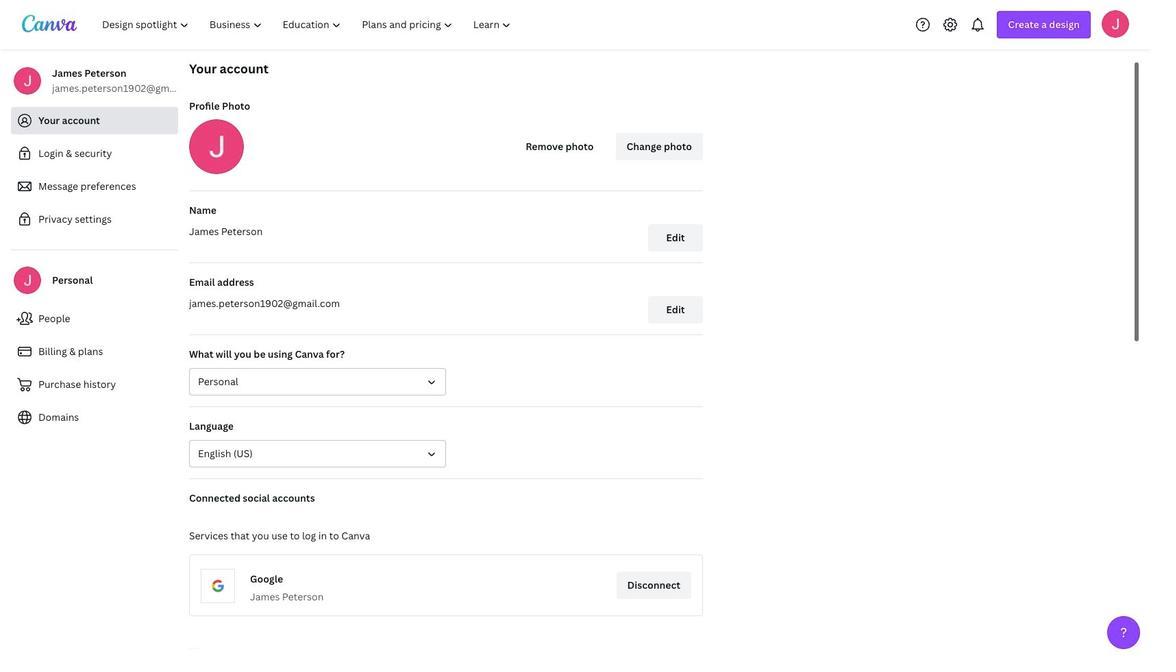 Task type: locate. For each thing, give the bounding box(es) containing it.
top level navigation element
[[93, 11, 523, 38]]

None button
[[189, 368, 446, 396]]



Task type: vqa. For each thing, say whether or not it's contained in the screenshot.
Top level navigation element
yes



Task type: describe. For each thing, give the bounding box(es) containing it.
Language: English (US) button
[[189, 440, 446, 468]]

james peterson image
[[1102, 10, 1130, 37]]



